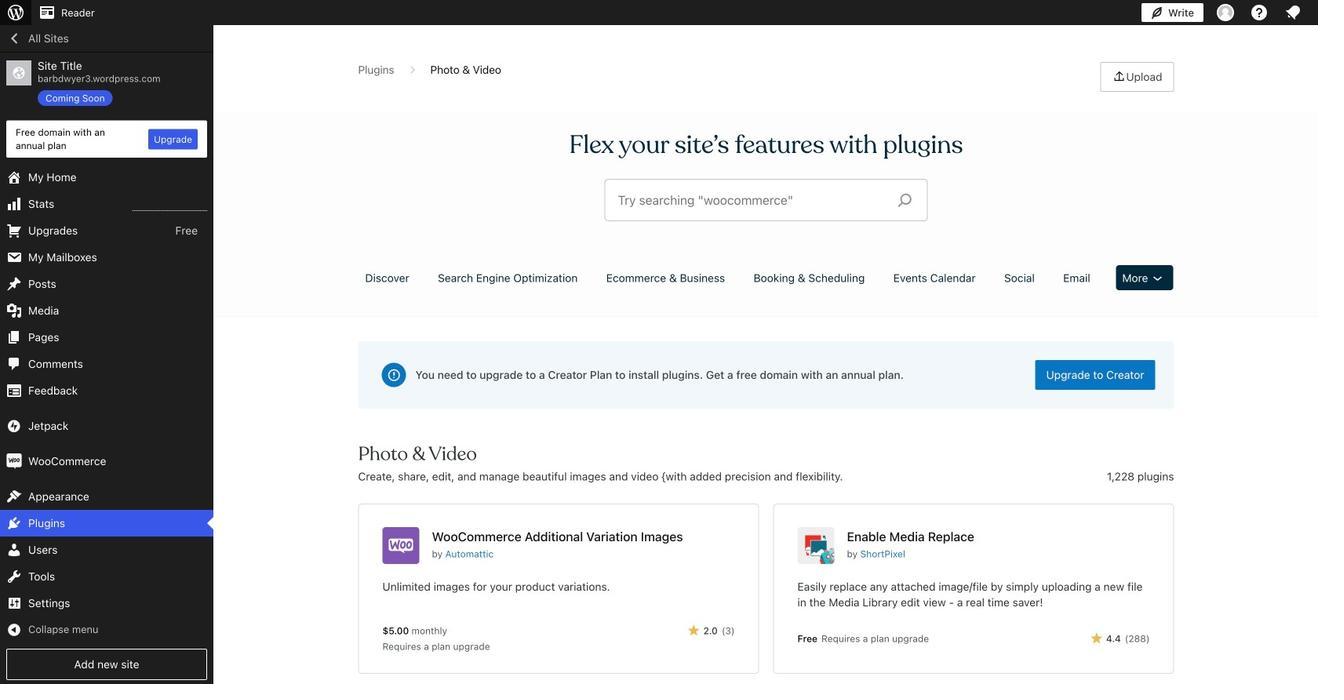 Task type: vqa. For each thing, say whether or not it's contained in the screenshot.
1st Toggle menu icon from the bottom of the page
no



Task type: describe. For each thing, give the bounding box(es) containing it.
Search search field
[[618, 180, 886, 221]]

2 img image from the top
[[6, 454, 22, 469]]

my profile image
[[1217, 4, 1235, 21]]

1 img image from the top
[[6, 418, 22, 434]]

manage your sites image
[[6, 3, 25, 22]]

manage your notifications image
[[1284, 3, 1303, 22]]

open search image
[[886, 189, 925, 211]]



Task type: locate. For each thing, give the bounding box(es) containing it.
0 vertical spatial img image
[[6, 418, 22, 434]]

1 plugin icon image from the left
[[383, 527, 420, 564]]

2 plugin icon image from the left
[[798, 527, 835, 564]]

img image
[[6, 418, 22, 434], [6, 454, 22, 469]]

None search field
[[606, 180, 927, 221]]

plugin icon image
[[383, 527, 420, 564], [798, 527, 835, 564]]

1 horizontal spatial plugin icon image
[[798, 527, 835, 564]]

help image
[[1250, 3, 1269, 22]]

1 vertical spatial img image
[[6, 454, 22, 469]]

0 horizontal spatial plugin icon image
[[383, 527, 420, 564]]

highest hourly views 0 image
[[133, 201, 207, 211]]

main content
[[353, 62, 1180, 684]]



